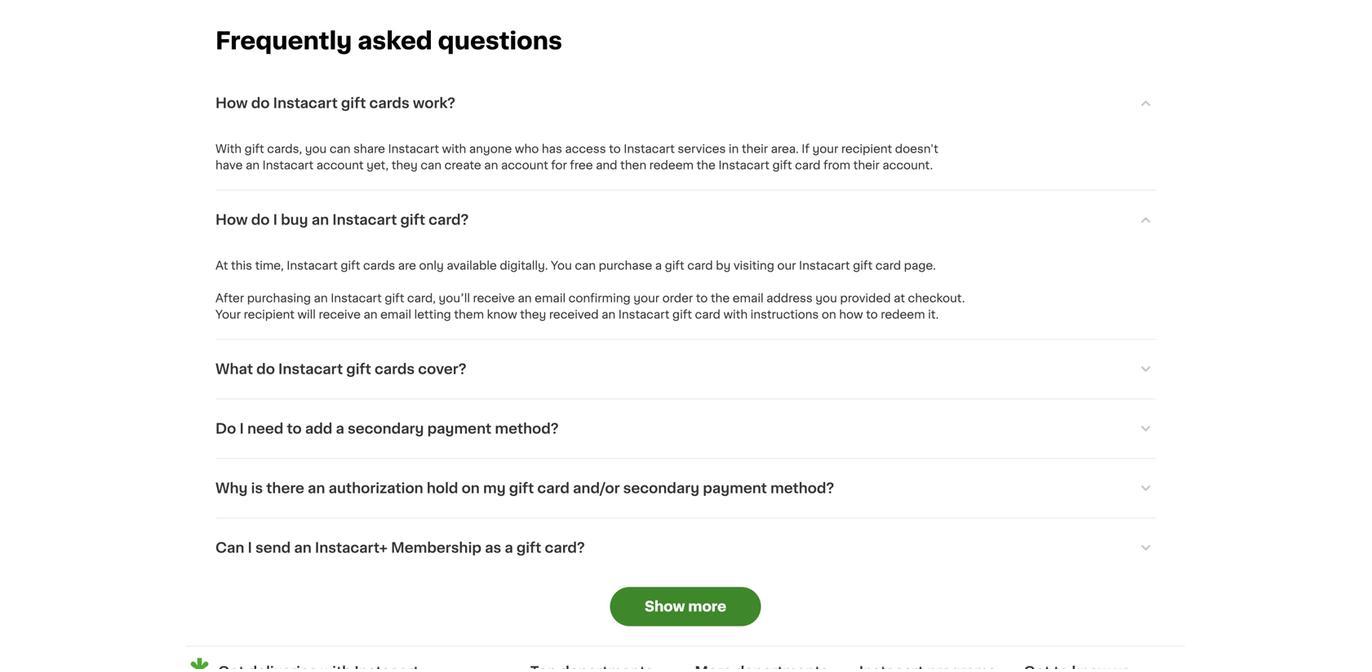 Task type: locate. For each thing, give the bounding box(es) containing it.
1 vertical spatial do
[[251, 213, 270, 227]]

0 vertical spatial how
[[216, 96, 248, 110]]

0 vertical spatial payment
[[427, 422, 492, 436]]

the for how do instacart gift cards work?
[[697, 159, 716, 171]]

2 vertical spatial can
[[575, 260, 596, 271]]

can
[[330, 143, 351, 155], [421, 159, 442, 171], [575, 260, 596, 271]]

your
[[216, 309, 241, 320]]

secondary
[[348, 422, 424, 436], [623, 481, 700, 495]]

2 account from the left
[[501, 159, 548, 171]]

1 vertical spatial the
[[711, 292, 730, 304]]

your left order
[[634, 292, 660, 304]]

how for how do instacart gift cards work?
[[216, 96, 248, 110]]

the down services
[[697, 159, 716, 171]]

has
[[542, 143, 562, 155]]

0 vertical spatial on
[[822, 309, 836, 320]]

on inside why is there an authorization hold on my gift card and/or secondary payment method? dropdown button
[[462, 481, 480, 495]]

card? up only on the top left of page
[[429, 213, 469, 227]]

gift down order
[[673, 309, 692, 320]]

send
[[256, 541, 291, 555]]

2 vertical spatial do
[[256, 362, 275, 376]]

on inside at this time, instacart gift cards are only available digitally. you can purchase a gift card by visiting our instacart gift card page. after purchasing an instacart gift card, you'll receive an email confirming your order to the email address you provided at checkout. your recipient will receive an email letting them know they received an instacart gift card with instructions on how to redeem it.
[[822, 309, 836, 320]]

you right address
[[816, 292, 837, 304]]

account down share at the left of the page
[[317, 159, 364, 171]]

0 horizontal spatial i
[[240, 422, 244, 436]]

show more button
[[610, 587, 761, 626]]

to inside dropdown button
[[287, 422, 302, 436]]

email down visiting
[[733, 292, 764, 304]]

gift up the do i need to add a secondary payment method?
[[346, 362, 371, 376]]

account down who
[[501, 159, 548, 171]]

1 vertical spatial with
[[724, 309, 748, 320]]

2 vertical spatial cards
[[375, 362, 415, 376]]

1 horizontal spatial your
[[813, 143, 839, 155]]

their right in
[[742, 143, 768, 155]]

recipient down purchasing
[[244, 309, 295, 320]]

to down provided
[[866, 309, 878, 320]]

a inside dropdown button
[[336, 422, 344, 436]]

they inside at this time, instacart gift cards are only available digitally. you can purchase a gift card by visiting our instacart gift card page. after purchasing an instacart gift card, you'll receive an email confirming your order to the email address you provided at checkout. your recipient will receive an email letting them know they received an instacart gift card with instructions on how to redeem it.
[[520, 309, 546, 320]]

cards left 'cover?'
[[375, 362, 415, 376]]

an
[[246, 159, 260, 171], [484, 159, 498, 171], [312, 213, 329, 227], [314, 292, 328, 304], [518, 292, 532, 304], [364, 309, 378, 320], [602, 309, 616, 320], [308, 481, 325, 495], [294, 541, 312, 555]]

cover?
[[418, 362, 467, 376]]

email down card,
[[380, 309, 411, 320]]

with up create
[[442, 143, 466, 155]]

1 vertical spatial how
[[216, 213, 248, 227]]

1 vertical spatial card?
[[545, 541, 585, 555]]

to right order
[[696, 292, 708, 304]]

if
[[802, 143, 810, 155]]

doesn't
[[895, 143, 939, 155]]

your
[[813, 143, 839, 155], [634, 292, 660, 304]]

0 horizontal spatial with
[[442, 143, 466, 155]]

hold
[[427, 481, 458, 495]]

an inside "dropdown button"
[[294, 541, 312, 555]]

email up received
[[535, 292, 566, 304]]

1 horizontal spatial on
[[822, 309, 836, 320]]

an right buy
[[312, 213, 329, 227]]

membership
[[391, 541, 482, 555]]

0 vertical spatial can
[[330, 143, 351, 155]]

time,
[[255, 260, 284, 271]]

an up "will"
[[314, 292, 328, 304]]

how up at
[[216, 213, 248, 227]]

0 horizontal spatial your
[[634, 292, 660, 304]]

card inside dropdown button
[[537, 481, 570, 495]]

2 how from the top
[[216, 213, 248, 227]]

a right "as"
[[505, 541, 513, 555]]

services
[[678, 143, 726, 155]]

they right 'know'
[[520, 309, 546, 320]]

card left and/or
[[537, 481, 570, 495]]

0 horizontal spatial secondary
[[348, 422, 424, 436]]

i inside "dropdown button"
[[248, 541, 252, 555]]

payment
[[427, 422, 492, 436], [703, 481, 767, 495]]

card
[[795, 159, 821, 171], [688, 260, 713, 271], [876, 260, 901, 271], [695, 309, 721, 320], [537, 481, 570, 495]]

letting
[[414, 309, 451, 320]]

to
[[609, 143, 621, 155], [696, 292, 708, 304], [866, 309, 878, 320], [287, 422, 302, 436]]

1 vertical spatial a
[[336, 422, 344, 436]]

confirming
[[569, 292, 631, 304]]

1 horizontal spatial recipient
[[841, 143, 892, 155]]

0 horizontal spatial redeem
[[650, 159, 694, 171]]

1 horizontal spatial i
[[248, 541, 252, 555]]

0 vertical spatial their
[[742, 143, 768, 155]]

instructions
[[751, 309, 819, 320]]

and
[[596, 159, 618, 171]]

0 vertical spatial recipient
[[841, 143, 892, 155]]

0 vertical spatial card?
[[429, 213, 469, 227]]

card? down and/or
[[545, 541, 585, 555]]

gift inside "dropdown button"
[[346, 362, 371, 376]]

the inside at this time, instacart gift cards are only available digitally. you can purchase a gift card by visiting our instacart gift card page. after purchasing an instacart gift card, you'll receive an email confirming your order to the email address you provided at checkout. your recipient will receive an email letting them know they received an instacart gift card with instructions on how to redeem it.
[[711, 292, 730, 304]]

1 horizontal spatial secondary
[[623, 481, 700, 495]]

the down by
[[711, 292, 730, 304]]

cards for work?
[[369, 96, 410, 110]]

address
[[767, 292, 813, 304]]

0 vertical spatial i
[[273, 213, 278, 227]]

recipient inside with gift cards, you can share instacart with anyone who has access to instacart services in their area. if your recipient doesn't have an instacart account yet, they can create an account for free and then redeem the instacart gift card from their account.
[[841, 143, 892, 155]]

2 vertical spatial a
[[505, 541, 513, 555]]

instacart inside "dropdown button"
[[278, 362, 343, 376]]

need
[[247, 422, 284, 436]]

instacart down in
[[719, 159, 770, 171]]

card,
[[407, 292, 436, 304]]

gift left card,
[[385, 292, 404, 304]]

1 horizontal spatial you
[[816, 292, 837, 304]]

with
[[442, 143, 466, 155], [724, 309, 748, 320]]

method?
[[495, 422, 559, 436], [771, 481, 834, 495]]

1 vertical spatial your
[[634, 292, 660, 304]]

on left how
[[822, 309, 836, 320]]

1 vertical spatial they
[[520, 309, 546, 320]]

how up with
[[216, 96, 248, 110]]

recipient
[[841, 143, 892, 155], [244, 309, 295, 320]]

0 vertical spatial your
[[813, 143, 839, 155]]

can left create
[[421, 159, 442, 171]]

instacart right time,
[[287, 260, 338, 271]]

a right "purchase"
[[655, 260, 662, 271]]

1 horizontal spatial account
[[501, 159, 548, 171]]

the inside with gift cards, you can share instacart with anyone who has access to instacart services in their area. if your recipient doesn't have an instacart account yet, they can create an account for free and then redeem the instacart gift card from their account.
[[697, 159, 716, 171]]

instacart right our
[[799, 260, 850, 271]]

do left buy
[[251, 213, 270, 227]]

0 horizontal spatial a
[[336, 422, 344, 436]]

0 horizontal spatial email
[[380, 309, 411, 320]]

redeem down the at
[[881, 309, 925, 320]]

1 vertical spatial method?
[[771, 481, 834, 495]]

1 vertical spatial i
[[240, 422, 244, 436]]

secondary down do i need to add a secondary payment method? dropdown button
[[623, 481, 700, 495]]

redeem down services
[[650, 159, 694, 171]]

i for need
[[240, 422, 244, 436]]

frequently
[[216, 29, 352, 52]]

can inside at this time, instacart gift cards are only available digitally. you can purchase a gift card by visiting our instacart gift card page. after purchasing an instacart gift card, you'll receive an email confirming your order to the email address you provided at checkout. your recipient will receive an email letting them know they received an instacart gift card with instructions on how to redeem it.
[[575, 260, 596, 271]]

cards
[[369, 96, 410, 110], [363, 260, 395, 271], [375, 362, 415, 376]]

your right if
[[813, 143, 839, 155]]

in
[[729, 143, 739, 155]]

1 horizontal spatial redeem
[[881, 309, 925, 320]]

0 horizontal spatial on
[[462, 481, 480, 495]]

2 horizontal spatial can
[[575, 260, 596, 271]]

0 horizontal spatial method?
[[495, 422, 559, 436]]

receive up 'know'
[[473, 292, 515, 304]]

recipient up the from
[[841, 143, 892, 155]]

they
[[392, 159, 418, 171], [520, 309, 546, 320]]

you right cards, on the left top
[[305, 143, 327, 155]]

0 horizontal spatial payment
[[427, 422, 492, 436]]

do
[[251, 96, 270, 110], [251, 213, 270, 227], [256, 362, 275, 376]]

do inside "dropdown button"
[[256, 362, 275, 376]]

0 horizontal spatial card?
[[429, 213, 469, 227]]

what
[[216, 362, 253, 376]]

on left my
[[462, 481, 480, 495]]

instacart left card,
[[331, 292, 382, 304]]

0 vertical spatial redeem
[[650, 159, 694, 171]]

instacart down yet,
[[332, 213, 397, 227]]

1 horizontal spatial payment
[[703, 481, 767, 495]]

a right the add
[[336, 422, 344, 436]]

with
[[216, 143, 242, 155]]

card down if
[[795, 159, 821, 171]]

1 horizontal spatial can
[[421, 159, 442, 171]]

authorization
[[329, 481, 423, 495]]

they right yet,
[[392, 159, 418, 171]]

receive
[[473, 292, 515, 304], [319, 309, 361, 320]]

1 horizontal spatial card?
[[545, 541, 585, 555]]

email
[[535, 292, 566, 304], [733, 292, 764, 304], [380, 309, 411, 320]]

card down by
[[695, 309, 721, 320]]

instacart up cards, on the left top
[[273, 96, 338, 110]]

0 vertical spatial the
[[697, 159, 716, 171]]

1 vertical spatial recipient
[[244, 309, 295, 320]]

account.
[[883, 159, 933, 171]]

how
[[216, 96, 248, 110], [216, 213, 248, 227]]

add
[[305, 422, 333, 436]]

you'll
[[439, 292, 470, 304]]

1 horizontal spatial their
[[854, 159, 880, 171]]

at
[[894, 292, 905, 304]]

1 account from the left
[[317, 159, 364, 171]]

0 horizontal spatial recipient
[[244, 309, 295, 320]]

1 how from the top
[[216, 96, 248, 110]]

card? inside can i send an instacart+ membership as a gift card? "dropdown button"
[[545, 541, 585, 555]]

1 vertical spatial you
[[816, 292, 837, 304]]

instacart shopper app logo image
[[186, 656, 213, 669]]

0 vertical spatial cards
[[369, 96, 410, 110]]

instacart down "will"
[[278, 362, 343, 376]]

them
[[454, 309, 484, 320]]

how
[[839, 309, 863, 320]]

1 vertical spatial receive
[[319, 309, 361, 320]]

then
[[620, 159, 647, 171]]

2 horizontal spatial a
[[655, 260, 662, 271]]

do
[[216, 422, 236, 436]]

1 vertical spatial on
[[462, 481, 480, 495]]

do up cards, on the left top
[[251, 96, 270, 110]]

a inside "dropdown button"
[[505, 541, 513, 555]]

the
[[697, 159, 716, 171], [711, 292, 730, 304]]

0 vertical spatial secondary
[[348, 422, 424, 436]]

gift inside "dropdown button"
[[517, 541, 542, 555]]

gift up share at the left of the page
[[341, 96, 366, 110]]

yet,
[[367, 159, 389, 171]]

gift right "as"
[[517, 541, 542, 555]]

can left share at the left of the page
[[330, 143, 351, 155]]

an right send
[[294, 541, 312, 555]]

1 horizontal spatial with
[[724, 309, 748, 320]]

0 horizontal spatial account
[[317, 159, 364, 171]]

1 vertical spatial secondary
[[623, 481, 700, 495]]

0 horizontal spatial you
[[305, 143, 327, 155]]

0 vertical spatial you
[[305, 143, 327, 155]]

cards left work?
[[369, 96, 410, 110]]

card? inside "how do i buy an instacart gift card?" dropdown button
[[429, 213, 469, 227]]

with inside with gift cards, you can share instacart with anyone who has access to instacart services in their area. if your recipient doesn't have an instacart account yet, they can create an account for free and then redeem the instacart gift card from their account.
[[442, 143, 466, 155]]

1 vertical spatial their
[[854, 159, 880, 171]]

digitally.
[[500, 260, 548, 271]]

i left buy
[[273, 213, 278, 227]]

do for what do instacart gift cards cover?
[[256, 362, 275, 376]]

their
[[742, 143, 768, 155], [854, 159, 880, 171]]

an right have
[[246, 159, 260, 171]]

cards inside "dropdown button"
[[375, 362, 415, 376]]

know
[[487, 309, 517, 320]]

receive right "will"
[[319, 309, 361, 320]]

1 horizontal spatial they
[[520, 309, 546, 320]]

redeem inside with gift cards, you can share instacart with anyone who has access to instacart services in their area. if your recipient doesn't have an instacart account yet, they can create an account for free and then redeem the instacart gift card from their account.
[[650, 159, 694, 171]]

secondary up "authorization" at the left bottom
[[348, 422, 424, 436]]

can right you
[[575, 260, 596, 271]]

to inside with gift cards, you can share instacart with anyone who has access to instacart services in their area. if your recipient doesn't have an instacart account yet, they can create an account for free and then redeem the instacart gift card from their account.
[[609, 143, 621, 155]]

i right the can
[[248, 541, 252, 555]]

1 vertical spatial payment
[[703, 481, 767, 495]]

i right do
[[240, 422, 244, 436]]

a
[[655, 260, 662, 271], [336, 422, 344, 436], [505, 541, 513, 555]]

do right what
[[256, 362, 275, 376]]

with left instructions
[[724, 309, 748, 320]]

payment up hold
[[427, 422, 492, 436]]

to up and
[[609, 143, 621, 155]]

you inside at this time, instacart gift cards are only available digitally. you can purchase a gift card by visiting our instacart gift card page. after purchasing an instacart gift card, you'll receive an email confirming your order to the email address you provided at checkout. your recipient will receive an email letting them know they received an instacart gift card with instructions on how to redeem it.
[[816, 292, 837, 304]]

gift
[[341, 96, 366, 110], [245, 143, 264, 155], [773, 159, 792, 171], [400, 213, 425, 227], [341, 260, 360, 271], [665, 260, 685, 271], [853, 260, 873, 271], [385, 292, 404, 304], [673, 309, 692, 320], [346, 362, 371, 376], [509, 481, 534, 495], [517, 541, 542, 555]]

0 horizontal spatial they
[[392, 159, 418, 171]]

card?
[[429, 213, 469, 227], [545, 541, 585, 555]]

cards inside dropdown button
[[369, 96, 410, 110]]

account
[[317, 159, 364, 171], [501, 159, 548, 171]]

0 vertical spatial a
[[655, 260, 662, 271]]

an up what do instacart gift cards cover?
[[364, 309, 378, 320]]

2 vertical spatial i
[[248, 541, 252, 555]]

0 horizontal spatial can
[[330, 143, 351, 155]]

to left the add
[[287, 422, 302, 436]]

more
[[688, 600, 727, 614]]

an down anyone
[[484, 159, 498, 171]]

0 vertical spatial they
[[392, 159, 418, 171]]

0 vertical spatial receive
[[473, 292, 515, 304]]

1 horizontal spatial a
[[505, 541, 513, 555]]

work?
[[413, 96, 455, 110]]

payment down do i need to add a secondary payment method? dropdown button
[[703, 481, 767, 495]]

1 vertical spatial cards
[[363, 260, 395, 271]]

0 vertical spatial do
[[251, 96, 270, 110]]

their right the from
[[854, 159, 880, 171]]

1 horizontal spatial receive
[[473, 292, 515, 304]]

0 vertical spatial with
[[442, 143, 466, 155]]

1 vertical spatial redeem
[[881, 309, 925, 320]]

cards left are
[[363, 260, 395, 271]]



Task type: vqa. For each thing, say whether or not it's contained in the screenshot.
store
no



Task type: describe. For each thing, give the bounding box(es) containing it.
can i send an instacart+ membership as a gift card?
[[216, 541, 585, 555]]

i for send
[[248, 541, 252, 555]]

instacart up yet,
[[388, 143, 439, 155]]

asked
[[358, 29, 433, 52]]

2 horizontal spatial i
[[273, 213, 278, 227]]

your inside at this time, instacart gift cards are only available digitally. you can purchase a gift card by visiting our instacart gift card page. after purchasing an instacart gift card, you'll receive an email confirming your order to the email address you provided at checkout. your recipient will receive an email letting them know they received an instacart gift card with instructions on how to redeem it.
[[634, 292, 660, 304]]

purchase
[[599, 260, 652, 271]]

you
[[551, 260, 572, 271]]

how do i buy an instacart gift card? button
[[216, 190, 1156, 249]]

cards inside at this time, instacart gift cards are only available digitally. you can purchase a gift card by visiting our instacart gift card page. after purchasing an instacart gift card, you'll receive an email confirming your order to the email address you provided at checkout. your recipient will receive an email letting them know they received an instacart gift card with instructions on how to redeem it.
[[363, 260, 395, 271]]

at
[[216, 260, 228, 271]]

do i need to add a secondary payment method?
[[216, 422, 559, 436]]

you inside with gift cards, you can share instacart with anyone who has access to instacart services in their area. if your recipient doesn't have an instacart account yet, they can create an account for free and then redeem the instacart gift card from their account.
[[305, 143, 327, 155]]

why
[[216, 481, 248, 495]]

recipient inside at this time, instacart gift cards are only available digitally. you can purchase a gift card by visiting our instacart gift card page. after purchasing an instacart gift card, you'll receive an email confirming your order to the email address you provided at checkout. your recipient will receive an email letting them know they received an instacart gift card with instructions on how to redeem it.
[[244, 309, 295, 320]]

how do i buy an instacart gift card?
[[216, 213, 469, 227]]

my
[[483, 481, 506, 495]]

order
[[663, 292, 693, 304]]

by
[[716, 260, 731, 271]]

do i need to add a secondary payment method? button
[[216, 399, 1156, 458]]

card left 'page.'
[[876, 260, 901, 271]]

show
[[645, 600, 685, 614]]

is
[[251, 481, 263, 495]]

instacart down order
[[619, 309, 670, 320]]

card left by
[[688, 260, 713, 271]]

gift down area.
[[773, 159, 792, 171]]

cards,
[[267, 143, 302, 155]]

at this time, instacart gift cards are only available digitally. you can purchase a gift card by visiting our instacart gift card page. after purchasing an instacart gift card, you'll receive an email confirming your order to the email address you provided at checkout. your recipient will receive an email letting them know they received an instacart gift card with instructions on how to redeem it.
[[216, 260, 968, 320]]

it.
[[928, 309, 939, 320]]

with inside at this time, instacart gift cards are only available digitally. you can purchase a gift card by visiting our instacart gift card page. after purchasing an instacart gift card, you'll receive an email confirming your order to the email address you provided at checkout. your recipient will receive an email letting them know they received an instacart gift card with instructions on how to redeem it.
[[724, 309, 748, 320]]

gift right with
[[245, 143, 264, 155]]

page.
[[904, 260, 936, 271]]

have
[[216, 159, 243, 171]]

will
[[298, 309, 316, 320]]

gift right my
[[509, 481, 534, 495]]

area.
[[771, 143, 799, 155]]

there
[[266, 481, 304, 495]]

gift down the how do i buy an instacart gift card?
[[341, 260, 360, 271]]

1 vertical spatial can
[[421, 159, 442, 171]]

this
[[231, 260, 252, 271]]

why is there an authorization hold on my gift card and/or secondary payment method?
[[216, 481, 834, 495]]

after
[[216, 292, 244, 304]]

purchasing
[[247, 292, 311, 304]]

what do instacart gift cards cover? button
[[216, 340, 1156, 399]]

free
[[570, 159, 593, 171]]

who
[[515, 143, 539, 155]]

an down 'confirming'
[[602, 309, 616, 320]]

cards for cover?
[[375, 362, 415, 376]]

your inside with gift cards, you can share instacart with anyone who has access to instacart services in their area. if your recipient doesn't have an instacart account yet, they can create an account for free and then redeem the instacart gift card from their account.
[[813, 143, 839, 155]]

what do instacart gift cards cover?
[[216, 362, 467, 376]]

do for how do i buy an instacart gift card?
[[251, 213, 270, 227]]

an down digitally.
[[518, 292, 532, 304]]

0 horizontal spatial their
[[742, 143, 768, 155]]

why is there an authorization hold on my gift card and/or secondary payment method? button
[[216, 459, 1156, 518]]

provided
[[840, 292, 891, 304]]

show more
[[645, 600, 727, 614]]

gift up are
[[400, 213, 425, 227]]

1 horizontal spatial email
[[535, 292, 566, 304]]

checkout.
[[908, 292, 965, 304]]

as
[[485, 541, 501, 555]]

they inside with gift cards, you can share instacart with anyone who has access to instacart services in their area. if your recipient doesn't have an instacart account yet, they can create an account for free and then redeem the instacart gift card from their account.
[[392, 159, 418, 171]]

access
[[565, 143, 606, 155]]

can i send an instacart+ membership as a gift card? button
[[216, 519, 1156, 577]]

share
[[354, 143, 385, 155]]

buy
[[281, 213, 308, 227]]

0 vertical spatial method?
[[495, 422, 559, 436]]

available
[[447, 260, 497, 271]]

how for how do i buy an instacart gift card?
[[216, 213, 248, 227]]

how do instacart gift cards work?
[[216, 96, 455, 110]]

0 horizontal spatial receive
[[319, 309, 361, 320]]

can
[[216, 541, 244, 555]]

2 horizontal spatial email
[[733, 292, 764, 304]]

instacart+
[[315, 541, 388, 555]]

a inside at this time, instacart gift cards are only available digitally. you can purchase a gift card by visiting our instacart gift card page. after purchasing an instacart gift card, you'll receive an email confirming your order to the email address you provided at checkout. your recipient will receive an email letting them know they received an instacart gift card with instructions on how to redeem it.
[[655, 260, 662, 271]]

card inside with gift cards, you can share instacart with anyone who has access to instacart services in their area. if your recipient doesn't have an instacart account yet, they can create an account for free and then redeem the instacart gift card from their account.
[[795, 159, 821, 171]]

from
[[824, 159, 851, 171]]

create
[[445, 159, 481, 171]]

1 horizontal spatial method?
[[771, 481, 834, 495]]

do for how do instacart gift cards work?
[[251, 96, 270, 110]]

for
[[551, 159, 567, 171]]

are
[[398, 260, 416, 271]]

visiting
[[734, 260, 775, 271]]

redeem inside at this time, instacart gift cards are only available digitally. you can purchase a gift card by visiting our instacart gift card page. after purchasing an instacart gift card, you'll receive an email confirming your order to the email address you provided at checkout. your recipient will receive an email letting them know they received an instacart gift card with instructions on how to redeem it.
[[881, 309, 925, 320]]

an right there at bottom left
[[308, 481, 325, 495]]

and/or
[[573, 481, 620, 495]]

received
[[549, 309, 599, 320]]

the for how do i buy an instacart gift card?
[[711, 292, 730, 304]]

anyone
[[469, 143, 512, 155]]

our
[[777, 260, 796, 271]]

with gift cards, you can share instacart with anyone who has access to instacart services in their area. if your recipient doesn't have an instacart account yet, they can create an account for free and then redeem the instacart gift card from their account.
[[216, 143, 941, 171]]

gift up order
[[665, 260, 685, 271]]

frequently asked questions
[[216, 29, 562, 52]]

questions
[[438, 29, 562, 52]]

only
[[419, 260, 444, 271]]

how do instacart gift cards work? button
[[216, 74, 1156, 132]]

instacart down cards, on the left top
[[263, 159, 314, 171]]

instacart up then
[[624, 143, 675, 155]]

gift up provided
[[853, 260, 873, 271]]



